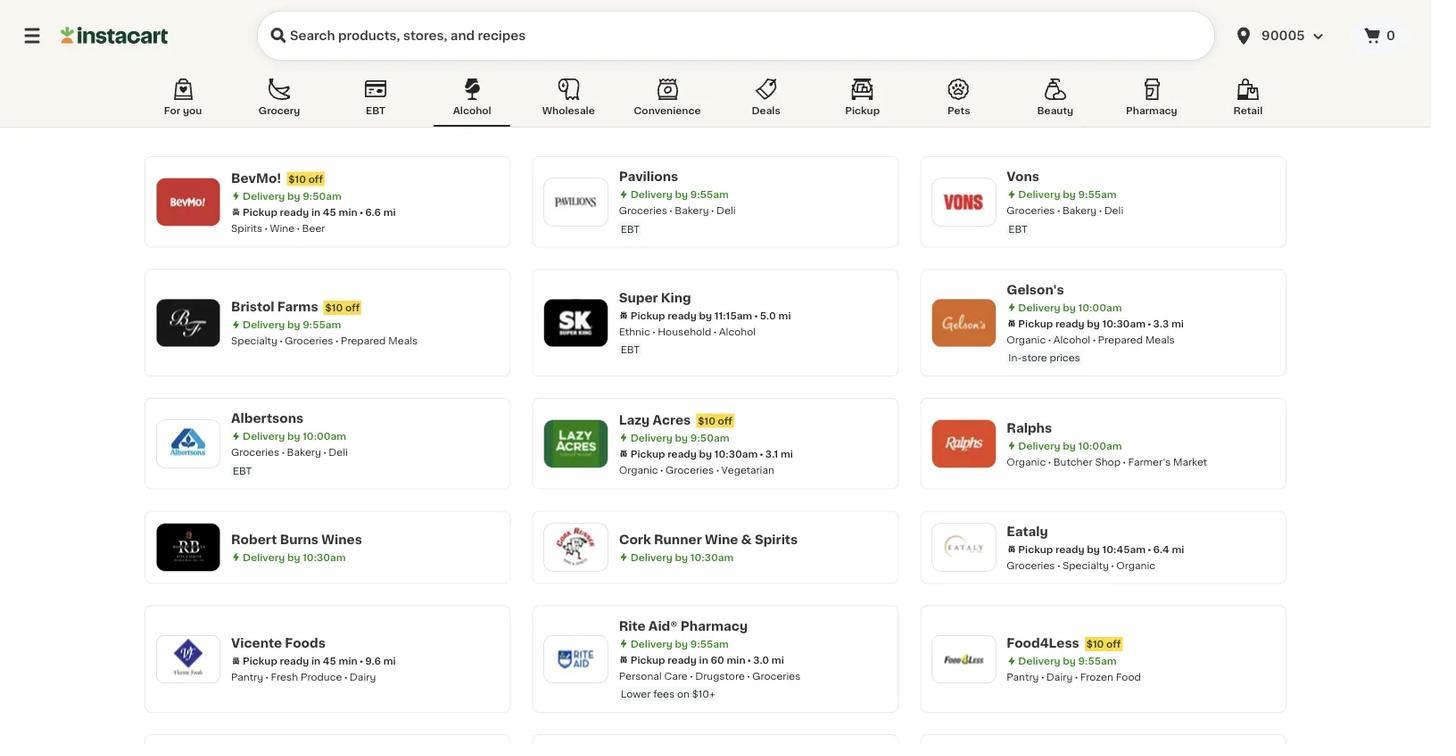 Task type: locate. For each thing, give the bounding box(es) containing it.
delivery by 9:55am for rite aid® pharmacy
[[631, 639, 729, 649]]

delivery by 10:00am down gelson's
[[1018, 302, 1122, 312]]

wine
[[270, 223, 295, 233], [705, 533, 738, 546]]

beer
[[302, 223, 325, 233]]

0 horizontal spatial 9:50am
[[303, 191, 342, 201]]

by up pantry dairy frozen food at bottom
[[1063, 656, 1076, 666]]

0 horizontal spatial dairy
[[350, 672, 376, 682]]

albertsons
[[231, 412, 304, 425]]

10:00am for ralphs
[[1078, 441, 1122, 450]]

ethnic
[[619, 327, 650, 336]]

ready up household
[[668, 311, 697, 320]]

organic inside organic alcohol prepared meals in-store prices
[[1007, 335, 1046, 344]]

pickup ready by 10:45am
[[1018, 544, 1146, 554]]

organic for organic butcher shop farmer's market
[[1007, 457, 1046, 466]]

by down pavilions
[[675, 190, 688, 199]]

mi right 6.4
[[1172, 544, 1184, 554]]

delivery by 10:30am for burns
[[243, 552, 346, 562]]

meals
[[1146, 335, 1175, 344], [388, 336, 418, 346]]

vons logo image
[[941, 179, 987, 225]]

45 up the beer
[[323, 207, 336, 217]]

1 horizontal spatial groceries bakery deli ebt
[[619, 206, 736, 234]]

spirits
[[231, 223, 262, 233], [755, 533, 798, 546]]

10:00am up organic butcher shop farmer's market
[[1078, 441, 1122, 450]]

ready up spirits wine beer on the left top of the page
[[280, 207, 309, 217]]

1 horizontal spatial deli
[[717, 206, 736, 215]]

meals inside organic alcohol prepared meals in-store prices
[[1146, 335, 1175, 344]]

food4less
[[1007, 637, 1079, 649]]

2 pickup ready in 45 min from the top
[[243, 656, 357, 666]]

by down robert burns wines
[[287, 552, 300, 562]]

9:50am up organic groceries vegetarian
[[691, 433, 729, 442]]

min right 60
[[727, 655, 746, 665]]

by up organic alcohol prepared meals in-store prices
[[1087, 319, 1100, 328]]

wholesale button
[[530, 75, 607, 127]]

groceries down albertsons on the left bottom
[[231, 448, 279, 457]]

organic down 10:45am
[[1117, 560, 1156, 570]]

ready for 3.0
[[668, 655, 697, 665]]

$10
[[288, 174, 306, 184], [325, 303, 343, 313], [698, 416, 716, 425], [1087, 639, 1104, 649]]

0 horizontal spatial bakery
[[287, 448, 321, 457]]

min for 9:50am
[[339, 207, 357, 217]]

rite aid® pharmacy logo image
[[553, 636, 599, 682]]

groceries bakery deli ebt down albertsons on the left bottom
[[231, 448, 348, 476]]

None search field
[[257, 11, 1215, 61]]

delivery down "lazy"
[[631, 433, 673, 442]]

by down albertsons on the left bottom
[[287, 431, 300, 441]]

deli for albertsons
[[329, 448, 348, 457]]

delivery for lazy acres logo
[[631, 433, 673, 442]]

$10 right acres
[[698, 416, 716, 425]]

in up produce
[[311, 656, 320, 666]]

bristol farms logo image
[[165, 300, 211, 346]]

3.3 mi
[[1153, 319, 1184, 328]]

by down bevmo! $10 off
[[287, 191, 300, 201]]

ebt button
[[337, 75, 414, 127]]

1 horizontal spatial meals
[[1146, 335, 1175, 344]]

pickup ready by 10:30am for 9:50am
[[631, 449, 758, 458]]

min for 9:55am
[[727, 655, 746, 665]]

pantry
[[231, 672, 263, 682], [1007, 672, 1039, 682]]

delivery by 9:55am
[[631, 190, 729, 199], [1018, 190, 1117, 199], [243, 320, 341, 329], [631, 639, 729, 649], [1018, 656, 1117, 666]]

ready up groceries specialty organic
[[1056, 544, 1085, 554]]

pickup ready by 10:30am up organic alcohol prepared meals in-store prices
[[1018, 319, 1146, 328]]

specialty down pickup ready by 10:45am
[[1063, 560, 1109, 570]]

farmer's
[[1128, 457, 1171, 466]]

prepared for groceries
[[341, 336, 386, 346]]

0 horizontal spatial alcohol
[[453, 106, 491, 116]]

min
[[339, 207, 357, 217], [727, 655, 746, 665], [339, 656, 357, 666]]

delivery down cork
[[631, 552, 673, 562]]

bakery for pavilions
[[675, 206, 709, 215]]

min left 6.6
[[339, 207, 357, 217]]

delivery down bristol
[[243, 320, 285, 329]]

delivery by 9:55am up pickup ready in 60 min
[[631, 639, 729, 649]]

beauty button
[[1017, 75, 1094, 127]]

delivery by 10:30am down robert burns wines
[[243, 552, 346, 562]]

by up butcher
[[1063, 441, 1076, 450]]

9:55am for rite aid® pharmacy
[[691, 639, 729, 649]]

0 vertical spatial delivery by 9:50am
[[243, 191, 342, 201]]

delivery by 9:50am for $10
[[243, 191, 342, 201]]

mi right 9.6
[[383, 656, 396, 666]]

groceries down pavilions
[[619, 206, 667, 215]]

groceries
[[619, 206, 667, 215], [1007, 206, 1055, 215], [285, 336, 333, 346], [231, 448, 279, 457], [666, 465, 714, 474], [1007, 560, 1055, 570], [752, 671, 801, 681]]

aid®
[[649, 620, 678, 632]]

2 horizontal spatial deli
[[1104, 206, 1124, 215]]

10:00am up organic alcohol prepared meals in-store prices
[[1078, 302, 1122, 312]]

acres
[[653, 413, 691, 426]]

grocery
[[259, 106, 300, 116]]

vicente foods
[[231, 637, 326, 649]]

specialty
[[231, 336, 277, 346], [1063, 560, 1109, 570]]

cork runner wine & spirits logo image
[[553, 524, 599, 571]]

0 vertical spatial specialty
[[231, 336, 277, 346]]

in left 60
[[699, 655, 708, 665]]

1 vertical spatial delivery by 9:50am
[[631, 433, 729, 442]]

2 45 from the top
[[323, 656, 336, 666]]

by
[[675, 190, 688, 199], [1063, 190, 1076, 199], [287, 191, 300, 201], [1063, 302, 1076, 312], [699, 311, 712, 320], [1087, 319, 1100, 328], [287, 320, 300, 329], [287, 431, 300, 441], [675, 433, 688, 442], [1063, 441, 1076, 450], [699, 449, 712, 458], [1087, 544, 1100, 554], [287, 552, 300, 562], [675, 552, 688, 562], [675, 639, 688, 649], [1063, 656, 1076, 666]]

delivery by 10:30am
[[243, 552, 346, 562], [631, 552, 734, 562]]

2 dairy from the left
[[1047, 672, 1073, 682]]

1 pantry from the left
[[231, 672, 263, 682]]

1 45 from the top
[[323, 207, 336, 217]]

9:55am
[[691, 190, 729, 199], [1078, 190, 1117, 199], [303, 320, 341, 329], [691, 639, 729, 649], [1078, 656, 1117, 666]]

groceries bakery deli ebt down pavilions
[[619, 206, 736, 234]]

organic down "lazy"
[[619, 465, 658, 474]]

bevmo!
[[231, 172, 281, 184]]

pickup button
[[824, 75, 901, 127]]

pickup ready in 45 min up the beer
[[243, 207, 357, 217]]

ready up "pantry fresh produce dairy"
[[280, 656, 309, 666]]

delivery down the ralphs
[[1018, 441, 1061, 450]]

pantry down food4less
[[1007, 672, 1039, 682]]

ebt for albertsons
[[233, 466, 252, 476]]

0 horizontal spatial spirits
[[231, 223, 262, 233]]

0 vertical spatial wine
[[270, 223, 295, 233]]

ready up organic groceries vegetarian
[[668, 449, 697, 458]]

0 horizontal spatial deli
[[329, 448, 348, 457]]

1 vertical spatial wine
[[705, 533, 738, 546]]

lazy
[[619, 413, 650, 426]]

9:55am for pavilions
[[691, 190, 729, 199]]

groceries down farms
[[285, 336, 333, 346]]

runner
[[654, 533, 702, 546]]

ready for 6.4
[[1056, 544, 1085, 554]]

by for cork runner wine & spirits logo
[[675, 552, 688, 562]]

1 horizontal spatial pharmacy
[[1126, 106, 1178, 116]]

0 horizontal spatial pantry
[[231, 672, 263, 682]]

delivery by 9:55am down pavilions
[[631, 190, 729, 199]]

pantry dairy frozen food
[[1007, 672, 1141, 682]]

ethnic household alcohol ebt
[[619, 327, 756, 355]]

delivery by 10:00am for gelson's
[[1018, 302, 1122, 312]]

45
[[323, 207, 336, 217], [323, 656, 336, 666]]

spirits down bevmo!
[[231, 223, 262, 233]]

grocery button
[[241, 75, 318, 127]]

specialty groceries prepared meals
[[231, 336, 418, 346]]

wine left &
[[705, 533, 738, 546]]

1 horizontal spatial prepared
[[1098, 335, 1143, 344]]

by for food4less logo
[[1063, 656, 1076, 666]]

ready up organic alcohol prepared meals in-store prices
[[1056, 319, 1085, 328]]

1 horizontal spatial spirits
[[755, 533, 798, 546]]

deli
[[717, 206, 736, 215], [1104, 206, 1124, 215], [329, 448, 348, 457]]

spirits right &
[[755, 533, 798, 546]]

0 vertical spatial pharmacy
[[1126, 106, 1178, 116]]

by for gelson's logo
[[1063, 302, 1076, 312]]

0 horizontal spatial delivery by 9:50am
[[243, 191, 342, 201]]

bakery
[[675, 206, 709, 215], [1063, 206, 1097, 215], [287, 448, 321, 457]]

2 horizontal spatial bakery
[[1063, 206, 1097, 215]]

delivery for gelson's logo
[[1018, 302, 1061, 312]]

dairy down food4less $10 off
[[1047, 672, 1073, 682]]

organic up store at top right
[[1007, 335, 1046, 344]]

0 horizontal spatial delivery by 10:30am
[[243, 552, 346, 562]]

0 vertical spatial 45
[[323, 207, 336, 217]]

by down bristol farms $10 off
[[287, 320, 300, 329]]

delivery by 9:50am down "lazy acres $10 off"
[[631, 433, 729, 442]]

by for lazy acres logo
[[675, 433, 688, 442]]

off right acres
[[718, 416, 733, 425]]

wine left the beer
[[270, 223, 295, 233]]

1 vertical spatial pickup ready in 45 min
[[243, 656, 357, 666]]

bevmo! logo image
[[165, 179, 211, 225]]

mi right 5.0
[[779, 311, 791, 320]]

rite aid® pharmacy
[[619, 620, 748, 632]]

delivery down gelson's
[[1018, 302, 1061, 312]]

ebt for super king
[[621, 345, 640, 355]]

10:00am for gelson's
[[1078, 302, 1122, 312]]

delivery by 9:55am down vons
[[1018, 190, 1117, 199]]

0 horizontal spatial pickup ready by 10:30am
[[631, 449, 758, 458]]

9:50am up the beer
[[303, 191, 342, 201]]

9:50am
[[303, 191, 342, 201], [691, 433, 729, 442]]

10:30am down wines
[[303, 552, 346, 562]]

pickup ready by 10:30am up organic groceries vegetarian
[[631, 449, 758, 458]]

delivery down aid®
[[631, 639, 673, 649]]

1 horizontal spatial 9:50am
[[691, 433, 729, 442]]

mi for 3.3 mi
[[1172, 319, 1184, 328]]

delivery by 10:00am for ralphs
[[1018, 441, 1122, 450]]

delivery down albertsons on the left bottom
[[243, 431, 285, 441]]

1 horizontal spatial dairy
[[1047, 672, 1073, 682]]

1 vertical spatial pickup ready by 10:30am
[[631, 449, 758, 458]]

0 vertical spatial spirits
[[231, 223, 262, 233]]

10:30am up vegetarian
[[715, 449, 758, 458]]

ready for 5.0
[[668, 311, 697, 320]]

care
[[664, 671, 688, 681]]

mi right 3.3
[[1172, 319, 1184, 328]]

pickup ready by 10:30am for 10:00am
[[1018, 319, 1146, 328]]

ebt inside ethnic household alcohol ebt
[[621, 345, 640, 355]]

1 delivery by 10:30am from the left
[[243, 552, 346, 562]]

pantry fresh produce dairy
[[231, 672, 376, 682]]

vicente
[[231, 637, 282, 649]]

bevmo! $10 off
[[231, 172, 323, 184]]

ralphs logo image
[[941, 421, 987, 467]]

dairy down 9.6
[[350, 672, 376, 682]]

1 pickup ready in 45 min from the top
[[243, 207, 357, 217]]

by down beauty on the right top of the page
[[1063, 190, 1076, 199]]

delivery for robert burns wines logo on the bottom of page
[[243, 552, 285, 562]]

1 horizontal spatial specialty
[[1063, 560, 1109, 570]]

mi
[[383, 207, 396, 217], [779, 311, 791, 320], [1172, 319, 1184, 328], [781, 449, 793, 458], [1172, 544, 1184, 554], [772, 655, 784, 665], [383, 656, 396, 666]]

mi right 6.6
[[383, 207, 396, 217]]

delivery by 10:00am down albertsons on the left bottom
[[243, 431, 346, 441]]

lazy acres $10 off
[[619, 413, 733, 426]]

1 vertical spatial 9:50am
[[691, 433, 729, 442]]

pickup ready in 45 min
[[243, 207, 357, 217], [243, 656, 357, 666]]

$10 inside "lazy acres $10 off"
[[698, 416, 716, 425]]

45 up produce
[[323, 656, 336, 666]]

10:00am down albertsons on the left bottom
[[303, 431, 346, 441]]

ready up care
[[668, 655, 697, 665]]

by down gelson's
[[1063, 302, 1076, 312]]

by for the bristol farms logo
[[287, 320, 300, 329]]

delivery down vons
[[1018, 190, 1061, 199]]

specialty down bristol
[[231, 336, 277, 346]]

by up pickup ready in 60 min
[[675, 639, 688, 649]]

meals for specialty groceries prepared meals
[[388, 336, 418, 346]]

1 horizontal spatial alcohol
[[719, 327, 756, 336]]

1 horizontal spatial bakery
[[675, 206, 709, 215]]

3.1 mi
[[765, 449, 793, 458]]

pickup for 3.0 mi
[[631, 655, 665, 665]]

0 vertical spatial pickup ready in 45 min
[[243, 207, 357, 217]]

9.6
[[365, 656, 381, 666]]

0 vertical spatial 9:50am
[[303, 191, 342, 201]]

0 horizontal spatial meals
[[388, 336, 418, 346]]

pharmacy
[[1126, 106, 1178, 116], [681, 620, 748, 632]]

delivery for vons logo
[[1018, 190, 1061, 199]]

groceries bakery deli ebt
[[619, 206, 736, 234], [1007, 206, 1124, 234], [231, 448, 348, 476]]

off up 'specialty groceries prepared meals'
[[345, 303, 360, 313]]

off inside food4less $10 off
[[1107, 639, 1121, 649]]

0 horizontal spatial prepared
[[341, 336, 386, 346]]

groceries down 3.0 mi
[[752, 671, 801, 681]]

gelson's
[[1007, 283, 1064, 296]]

personal care drugstore groceries lower fees on $10+
[[619, 671, 801, 699]]

0 horizontal spatial wine
[[270, 223, 295, 233]]

store
[[1022, 353, 1047, 363]]

0 horizontal spatial groceries bakery deli ebt
[[231, 448, 348, 476]]

alcohol inside ethnic household alcohol ebt
[[719, 327, 756, 336]]

6.6 mi
[[365, 207, 396, 217]]

1 horizontal spatial delivery by 10:30am
[[631, 552, 734, 562]]

min left 9.6
[[339, 656, 357, 666]]

$10 up frozen
[[1087, 639, 1104, 649]]

ready
[[280, 207, 309, 217], [668, 311, 697, 320], [1056, 319, 1085, 328], [668, 449, 697, 458], [1056, 544, 1085, 554], [668, 655, 697, 665], [280, 656, 309, 666]]

10:30am
[[1102, 319, 1146, 328], [715, 449, 758, 458], [303, 552, 346, 562], [691, 552, 734, 562]]

0 vertical spatial pickup ready by 10:30am
[[1018, 319, 1146, 328]]

delivery by 10:30am down runner
[[631, 552, 734, 562]]

delivery for cork runner wine & spirits logo
[[631, 552, 673, 562]]

in up the beer
[[311, 207, 320, 217]]

mi right 3.0 at the bottom of the page
[[772, 655, 784, 665]]

mi for 6.4 mi
[[1172, 544, 1184, 554]]

ready for 9.6
[[280, 656, 309, 666]]

butcher
[[1054, 457, 1093, 466]]

groceries bakery deli ebt for vons
[[1007, 206, 1124, 234]]

delivery down robert
[[243, 552, 285, 562]]

10:00am for albertsons
[[303, 431, 346, 441]]

pickup ready by 10:30am
[[1018, 319, 1146, 328], [631, 449, 758, 458]]

2 pantry from the left
[[1007, 672, 1039, 682]]

1 vertical spatial 45
[[323, 656, 336, 666]]

by for the ralphs logo
[[1063, 441, 1076, 450]]

delivery by 9:55am up pantry dairy frozen food at bottom
[[1018, 656, 1117, 666]]

delivery by 9:50am
[[243, 191, 342, 201], [631, 433, 729, 442]]

delivery down bevmo!
[[243, 191, 285, 201]]

1 horizontal spatial pantry
[[1007, 672, 1039, 682]]

pickup for 3.3 mi
[[1018, 319, 1053, 328]]

2 horizontal spatial groceries bakery deli ebt
[[1007, 206, 1124, 234]]

1 vertical spatial specialty
[[1063, 560, 1109, 570]]

1 horizontal spatial delivery by 9:50am
[[631, 433, 729, 442]]

by for the rite aid® pharmacy logo
[[675, 639, 688, 649]]

$10 up 'specialty groceries prepared meals'
[[325, 303, 343, 313]]

1 vertical spatial spirits
[[755, 533, 798, 546]]

groceries bakery deli ebt down vons
[[1007, 206, 1124, 234]]

off up food
[[1107, 639, 1121, 649]]

1 vertical spatial pharmacy
[[681, 620, 748, 632]]

by down "lazy acres $10 off"
[[675, 433, 688, 442]]

by for 'bevmo! logo'
[[287, 191, 300, 201]]

pharmacy inside button
[[1126, 106, 1178, 116]]

$10 right bevmo!
[[288, 174, 306, 184]]

gelson's logo image
[[941, 300, 987, 346]]

3.0 mi
[[753, 655, 784, 665]]

vons
[[1007, 170, 1040, 183]]

alcohol
[[453, 106, 491, 116], [719, 327, 756, 336], [1054, 335, 1091, 344]]

dairy
[[350, 672, 376, 682], [1047, 672, 1073, 682]]

cork
[[619, 533, 651, 546]]

delivery down pavilions
[[631, 190, 673, 199]]

mi for 3.1 mi
[[781, 449, 793, 458]]

ebt inside button
[[366, 106, 386, 116]]

2 horizontal spatial alcohol
[[1054, 335, 1091, 344]]

2 delivery by 10:30am from the left
[[631, 552, 734, 562]]

1 horizontal spatial pickup ready by 10:30am
[[1018, 319, 1146, 328]]

pickup ready in 45 min up "pantry fresh produce dairy"
[[243, 656, 357, 666]]

spirits wine beer
[[231, 223, 325, 233]]

6.4 mi
[[1153, 544, 1184, 554]]

prepared inside organic alcohol prepared meals in-store prices
[[1098, 335, 1143, 344]]

pantry down vicente
[[231, 672, 263, 682]]



Task type: vqa. For each thing, say whether or not it's contained in the screenshot.


Task type: describe. For each thing, give the bounding box(es) containing it.
delivery by 10:00am for albertsons
[[243, 431, 346, 441]]

farms
[[277, 300, 318, 313]]

0
[[1387, 29, 1396, 42]]

prepared for alcohol
[[1098, 335, 1143, 344]]

10:30am left 3.3
[[1102, 319, 1146, 328]]

retail button
[[1210, 75, 1287, 127]]

11:15am
[[715, 311, 752, 320]]

off inside bevmo! $10 off
[[308, 174, 323, 184]]

alcohol inside organic alcohol prepared meals in-store prices
[[1054, 335, 1091, 344]]

off inside "lazy acres $10 off"
[[718, 416, 733, 425]]

delivery for the rite aid® pharmacy logo
[[631, 639, 673, 649]]

wholesale
[[542, 106, 595, 116]]

alcohol inside alcohol button
[[453, 106, 491, 116]]

for you
[[164, 106, 202, 116]]

bakery for albertsons
[[287, 448, 321, 457]]

90005 button
[[1223, 11, 1351, 61]]

pickup ready in 45 min for 6.6 mi
[[243, 207, 357, 217]]

by up groceries specialty organic
[[1087, 544, 1100, 554]]

mi for 9.6 mi
[[383, 656, 396, 666]]

delivery for the bristol farms logo
[[243, 320, 285, 329]]

groceries specialty organic
[[1007, 560, 1156, 570]]

$10 inside bristol farms $10 off
[[325, 303, 343, 313]]

45 for 9.6 mi
[[323, 656, 336, 666]]

$10 inside food4less $10 off
[[1087, 639, 1104, 649]]

albertsons logo image
[[165, 421, 211, 467]]

prices
[[1050, 353, 1080, 363]]

king
[[661, 291, 691, 304]]

$10 inside bevmo! $10 off
[[288, 174, 306, 184]]

Search field
[[257, 11, 1215, 61]]

organic for organic alcohol prepared meals in-store prices
[[1007, 335, 1046, 344]]

pets
[[948, 106, 970, 116]]

5.0 mi
[[760, 311, 791, 320]]

fresh
[[271, 672, 298, 682]]

ready for 3.1
[[668, 449, 697, 458]]

drugstore
[[695, 671, 745, 681]]

wines
[[322, 533, 362, 546]]

pickup for 6.6 mi
[[243, 207, 277, 217]]

pickup for 5.0 mi
[[631, 311, 665, 320]]

lazy acres logo image
[[553, 421, 599, 467]]

delivery for the ralphs logo
[[1018, 441, 1061, 450]]

5.0
[[760, 311, 776, 320]]

super king logo image
[[553, 300, 599, 346]]

mi for 3.0 mi
[[772, 655, 784, 665]]

pickup for 9.6 mi
[[243, 656, 277, 666]]

retail
[[1234, 106, 1263, 116]]

by for robert burns wines logo on the bottom of page
[[287, 552, 300, 562]]

9.6 mi
[[365, 656, 396, 666]]

organic groceries vegetarian
[[619, 465, 774, 474]]

food4less logo image
[[941, 636, 987, 682]]

organic for organic groceries vegetarian
[[619, 465, 658, 474]]

60
[[711, 655, 724, 665]]

food
[[1116, 672, 1141, 682]]

for you button
[[145, 75, 221, 127]]

3.1
[[765, 449, 778, 458]]

on
[[677, 689, 690, 699]]

pets button
[[921, 75, 997, 127]]

groceries bakery deli ebt for pavilions
[[619, 206, 736, 234]]

ebt for pavilions
[[621, 224, 640, 234]]

eataly
[[1007, 525, 1048, 538]]

in-
[[1009, 353, 1022, 363]]

by up organic groceries vegetarian
[[699, 449, 712, 458]]

6.6
[[365, 207, 381, 217]]

9:55am for vons
[[1078, 190, 1117, 199]]

delivery for pavilions logo
[[631, 190, 673, 199]]

instacart image
[[61, 25, 168, 46]]

robert burns wines logo image
[[165, 524, 211, 571]]

super king
[[619, 291, 691, 304]]

frozen
[[1080, 672, 1114, 682]]

ready for 3.3
[[1056, 319, 1085, 328]]

organic alcohol prepared meals in-store prices
[[1007, 335, 1175, 363]]

groceries bakery deli ebt for albertsons
[[231, 448, 348, 476]]

market
[[1173, 457, 1208, 466]]

groceries down vons
[[1007, 206, 1055, 215]]

robert
[[231, 533, 277, 546]]

pickup ready in 45 min for 9.6 mi
[[243, 656, 357, 666]]

deli for pavilions
[[717, 206, 736, 215]]

lower
[[621, 689, 651, 699]]

&
[[741, 533, 752, 546]]

for
[[164, 106, 180, 116]]

bakery for vons
[[1063, 206, 1097, 215]]

pickup for 3.1 mi
[[631, 449, 665, 458]]

pantry for pantry dairy frozen food
[[1007, 672, 1039, 682]]

pickup ready by 11:15am
[[631, 311, 752, 320]]

0 horizontal spatial pharmacy
[[681, 620, 748, 632]]

deals
[[752, 106, 781, 116]]

burns
[[280, 533, 319, 546]]

food4less $10 off
[[1007, 637, 1121, 649]]

groceries down eataly at the bottom of page
[[1007, 560, 1055, 570]]

groceries inside personal care drugstore groceries lower fees on $10+
[[752, 671, 801, 681]]

ralphs
[[1007, 421, 1052, 434]]

10:30am down cork runner wine & spirits
[[691, 552, 734, 562]]

alcohol button
[[434, 75, 511, 127]]

convenience button
[[627, 75, 708, 127]]

by for vons logo
[[1063, 190, 1076, 199]]

delivery by 9:50am for acres
[[631, 433, 729, 442]]

mi for 6.6 mi
[[383, 207, 396, 217]]

bristol
[[231, 300, 274, 313]]

ready for 6.6
[[280, 207, 309, 217]]

delivery by 9:55am for pavilions
[[631, 190, 729, 199]]

6.4
[[1153, 544, 1170, 554]]

pavilions
[[619, 170, 678, 183]]

vicente foods logo image
[[165, 636, 211, 682]]

robert burns wines
[[231, 533, 362, 546]]

delivery for food4less logo
[[1018, 656, 1061, 666]]

ebt for vons
[[1009, 224, 1028, 234]]

delivery for albertsons logo
[[243, 431, 285, 441]]

deli for vons
[[1104, 206, 1124, 215]]

shop categories tab list
[[145, 75, 1287, 127]]

pantry for pantry fresh produce dairy
[[231, 672, 263, 682]]

off inside bristol farms $10 off
[[345, 303, 360, 313]]

3.3
[[1153, 319, 1169, 328]]

in for 9:50am
[[311, 207, 320, 217]]

bristol farms $10 off
[[231, 300, 360, 313]]

by for albertsons logo
[[287, 431, 300, 441]]

super
[[619, 291, 658, 304]]

foods
[[285, 637, 326, 649]]

0 horizontal spatial specialty
[[231, 336, 277, 346]]

deals button
[[728, 75, 805, 127]]

in for 9:55am
[[699, 655, 708, 665]]

by for pavilions logo
[[675, 190, 688, 199]]

vegetarian
[[722, 465, 774, 474]]

rite
[[619, 620, 646, 632]]

delivery by 9:55am for vons
[[1018, 190, 1117, 199]]

produce
[[301, 672, 342, 682]]

eataly logo image
[[941, 524, 987, 571]]

10:45am
[[1102, 544, 1146, 554]]

1 horizontal spatial wine
[[705, 533, 738, 546]]

shop
[[1095, 457, 1121, 466]]

groceries down "lazy acres $10 off"
[[666, 465, 714, 474]]

pickup inside button
[[845, 106, 880, 116]]

90005 button
[[1233, 11, 1340, 61]]

by up household
[[699, 311, 712, 320]]

cork runner wine & spirits
[[619, 533, 798, 546]]

delivery by 9:55am down bristol farms $10 off
[[243, 320, 341, 329]]

45 for 6.6 mi
[[323, 207, 336, 217]]

3.0
[[753, 655, 769, 665]]

meals for organic alcohol prepared meals in-store prices
[[1146, 335, 1175, 344]]

you
[[183, 106, 202, 116]]

delivery by 10:30am for runner
[[631, 552, 734, 562]]

mi for 5.0 mi
[[779, 311, 791, 320]]

delivery for 'bevmo! logo'
[[243, 191, 285, 201]]

pickup ready in 60 min
[[631, 655, 746, 665]]

$10+
[[692, 689, 715, 699]]

9:50am for acres
[[691, 433, 729, 442]]

household
[[658, 327, 711, 336]]

pickup for 6.4 mi
[[1018, 544, 1053, 554]]

0 button
[[1351, 18, 1410, 54]]

pavilions logo image
[[553, 179, 599, 225]]

pharmacy button
[[1114, 75, 1190, 127]]

1 dairy from the left
[[350, 672, 376, 682]]

9:50am for $10
[[303, 191, 342, 201]]



